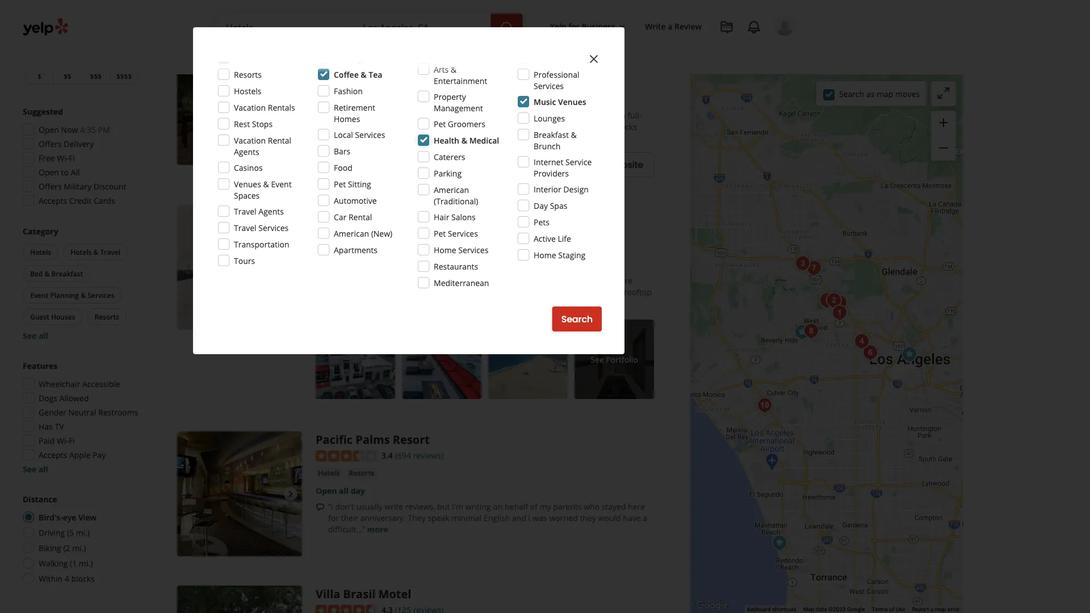 Task type: locate. For each thing, give the bounding box(es) containing it.
hilton inside the ""experience the best of la at the doubletree by hilton los angeles downtown, a full- service hotel in the heart of downtown. located in little tokyo and just a few blocks from the…""
[[507, 110, 529, 121]]

0 vertical spatial and
[[560, 121, 574, 132]]

projects image
[[720, 20, 734, 34]]

day for pacific
[[351, 485, 365, 496]]

1 vertical spatial open all day
[[316, 485, 365, 496]]

los up arts & entertainment
[[472, 40, 492, 56]]

slideshow element for pacific
[[177, 431, 302, 556]]

event inside venues & event spaces
[[271, 179, 292, 189]]

resorts down 3.4 star rating image at left bottom
[[349, 468, 375, 478]]

view
[[583, 158, 605, 171], [78, 512, 97, 523]]

1 vertical spatial and
[[499, 286, 513, 297]]

pet up health
[[434, 118, 446, 129]]

management
[[434, 102, 483, 113]]

& for venues
[[263, 179, 269, 189]]

0 horizontal spatial restaurants
[[224, 50, 269, 61]]

search inside 'button'
[[561, 313, 593, 326]]

restrooms
[[98, 407, 138, 418]]

apartments
[[334, 244, 378, 255]]

(1
[[70, 558, 77, 569]]

0 vertical spatial wi-
[[57, 152, 69, 163]]

0 vertical spatial next image
[[284, 96, 298, 109]]

wheelchair accessible
[[39, 378, 120, 389]]

option group
[[19, 493, 141, 588]]

see all
[[23, 330, 48, 341], [23, 464, 48, 474]]

group
[[19, 106, 141, 210], [931, 111, 956, 161], [20, 225, 141, 341], [19, 360, 141, 475]]

little left lounges
[[515, 121, 534, 132]]

rest
[[234, 118, 250, 129]]

1 horizontal spatial venues
[[558, 96, 586, 107]]

view right eye
[[78, 512, 97, 523]]

military
[[64, 181, 91, 192]]

usually
[[356, 501, 382, 512]]

dogs
[[39, 393, 57, 403]]

hotel up arts
[[439, 40, 469, 56]]

event up "guest"
[[30, 290, 48, 300]]

1 vertical spatial little
[[515, 121, 534, 132]]

0 vertical spatial view
[[583, 158, 605, 171]]

a left few
[[592, 121, 596, 132]]

1 horizontal spatial restaurants
[[434, 261, 478, 272]]

interior
[[534, 184, 561, 194]]

& inside arts & entertainment
[[451, 64, 457, 75]]

& inside breakfast & brunch
[[571, 129, 577, 140]]

1 vertical spatial hilton
[[507, 110, 529, 121]]

open up 16 speech v2 image
[[316, 94, 337, 105]]

speak
[[428, 513, 450, 523]]

1 vertical spatial next image
[[284, 487, 298, 501]]

hotel left is
[[370, 275, 389, 286]]

group containing features
[[19, 360, 141, 475]]

by up located at the left
[[496, 110, 505, 121]]

tokyo inside the ""experience the best of la at the doubletree by hilton los angeles downtown, a full- service hotel in the heart of downtown. located in little tokyo and just a few blocks from the…""
[[536, 121, 558, 132]]

american down car rental
[[334, 228, 369, 239]]

fi up all
[[69, 152, 75, 163]]

pet services
[[434, 228, 478, 239]]

map left 'error'
[[935, 606, 946, 613]]

for down "i
[[328, 513, 339, 523]]

more link for palms
[[367, 524, 388, 535]]

1 horizontal spatial american
[[434, 184, 469, 195]]

1 see all button from the top
[[23, 330, 48, 341]]

write
[[384, 501, 403, 512]]

all up 'don't'
[[339, 485, 349, 496]]

1 horizontal spatial from
[[371, 286, 389, 297]]

a right report
[[930, 606, 934, 613]]

agents up casinos
[[234, 146, 259, 157]]

group containing category
[[20, 225, 141, 341]]

0 vertical spatial map
[[877, 88, 893, 99]]

1 vertical spatial more
[[367, 524, 388, 535]]

1 vertical spatial fi
[[69, 435, 75, 446]]

0 vertical spatial reviews)
[[413, 59, 444, 70]]

0 vertical spatial resorts button
[[87, 308, 127, 325]]

downtown,
[[577, 110, 619, 121]]

0 vertical spatial pet
[[434, 118, 446, 129]]

& for arts
[[451, 64, 457, 75]]

1 vertical spatial previous image
[[182, 261, 195, 274]]

doubletree by hilton hotel los angeles downtown
[[316, 40, 603, 56]]

see all for category
[[23, 330, 48, 341]]

0 horizontal spatial search
[[561, 313, 593, 326]]

& right bed
[[45, 269, 50, 278]]

1 hotels link from the top
[[316, 76, 342, 87]]

0 horizontal spatial los
[[472, 40, 492, 56]]

restaurants link
[[215, 41, 294, 74]]

pet down food
[[334, 179, 346, 189]]

0 vertical spatial beach
[[336, 205, 370, 221]]

located
[[475, 121, 504, 132]]

see all button up distance
[[23, 464, 48, 474]]

and left i
[[512, 513, 526, 523]]

little down the 2.9 star rating image
[[347, 77, 365, 87]]

villa brasil motel image
[[753, 394, 776, 417], [753, 394, 776, 417]]

vacation rental agents
[[234, 135, 291, 157]]

bed
[[30, 269, 43, 278]]

mi.) right '(1'
[[79, 558, 93, 569]]

None search field
[[217, 14, 525, 41]]

they
[[580, 513, 596, 523]]

next image for doubletree
[[284, 96, 298, 109]]

has tv
[[39, 421, 64, 432]]

1 horizontal spatial angeles
[[546, 110, 575, 121]]

1 accepts from the top
[[39, 195, 67, 206]]

in up entertainment.
[[534, 275, 540, 286]]

search for search
[[561, 313, 593, 326]]

slideshow element
[[177, 40, 302, 165], [177, 205, 302, 330], [177, 431, 302, 556]]

beach for sw
[[336, 205, 370, 221]]

0 horizontal spatial blocks
[[71, 573, 95, 584]]

search left as
[[839, 88, 864, 99]]

pet
[[434, 118, 446, 129], [334, 179, 346, 189], [434, 228, 446, 239]]

2 vertical spatial and
[[512, 513, 526, 523]]

4.3 star rating image
[[316, 605, 377, 613]]

travel for travel services
[[234, 222, 256, 233]]

search image
[[500, 21, 514, 35]]

0 vertical spatial little
[[347, 77, 365, 87]]

wi- up to at the left of the page
[[57, 152, 69, 163]]

local services
[[334, 129, 385, 140]]

0 vertical spatial previous image
[[182, 96, 195, 109]]

0 vertical spatial travel
[[234, 206, 256, 217]]

1 horizontal spatial doubletree by hilton hotel los angeles downtown image
[[898, 343, 921, 366]]

1 vacation from the top
[[234, 102, 266, 113]]

a right write
[[668, 21, 673, 31]]

venues down "professional services"
[[558, 96, 586, 107]]

& for breakfast
[[571, 129, 577, 140]]

reviews) inside (590 reviews) link
[[413, 59, 444, 70]]

home left massage
[[303, 50, 325, 61]]

2 accepts from the top
[[39, 449, 67, 460]]

reviews) inside (24 reviews) link
[[409, 224, 439, 235]]

map
[[877, 88, 893, 99], [935, 606, 946, 613]]

hotels
[[318, 77, 340, 86], [318, 242, 340, 251], [30, 247, 51, 257], [71, 247, 92, 257], [318, 468, 340, 478]]

sw beach hotel link
[[316, 205, 404, 221]]

rental down stops
[[268, 135, 291, 146]]

(24 reviews)
[[395, 224, 439, 235]]

credit
[[69, 195, 92, 206]]

0 vertical spatial accepts
[[39, 195, 67, 206]]

has
[[39, 421, 53, 432]]

services down "professional"
[[534, 80, 564, 91]]

blocks down full-
[[614, 121, 637, 132]]

1 vertical spatial reviews)
[[409, 224, 439, 235]]

group containing suggested
[[19, 106, 141, 210]]

offers
[[39, 138, 62, 149], [39, 181, 62, 192]]

hotels for hotels button underneath 4.7 star rating image
[[318, 242, 340, 251]]

more down hotel
[[372, 133, 393, 143]]

day down "resorts" link
[[351, 485, 365, 496]]

2 vertical spatial pet
[[434, 228, 446, 239]]

1 vertical spatial agents
[[259, 206, 284, 217]]

pet sitting
[[334, 179, 371, 189]]

0 vertical spatial fi
[[69, 152, 75, 163]]

resorts button down 3.4 star rating image at left bottom
[[347, 468, 377, 479]]

0 vertical spatial doubletree
[[316, 40, 381, 56]]

0 horizontal spatial home services
[[303, 50, 357, 61]]

0 horizontal spatial view
[[78, 512, 97, 523]]

1 vertical spatial restaurants
[[434, 261, 478, 272]]

restaurants inside search dialog
[[434, 261, 478, 272]]

venues & event spaces
[[234, 179, 292, 201]]

1 vertical spatial rental
[[349, 212, 372, 222]]

tokyo up the brunch
[[536, 121, 558, 132]]

0 vertical spatial see all
[[23, 330, 48, 341]]

services down salons
[[448, 228, 478, 239]]

1 horizontal spatial resorts button
[[347, 468, 377, 479]]

mi.) for biking (2 mi.)
[[72, 543, 86, 553]]

day up "experience
[[351, 94, 365, 105]]

0 vertical spatial open all day
[[316, 94, 365, 105]]

see for features
[[23, 464, 36, 474]]

coffee & tea
[[334, 69, 382, 80]]

0 vertical spatial hilton
[[401, 40, 436, 56]]

2 previous image from the top
[[182, 261, 195, 274]]

1 vertical spatial see all button
[[23, 464, 48, 474]]

(24 reviews) link
[[395, 223, 439, 235]]

0 vertical spatial vacation
[[234, 102, 266, 113]]

stunning
[[589, 286, 622, 297]]

search for search as map moves
[[839, 88, 864, 99]]

more for by
[[372, 133, 393, 143]]

see all up distance
[[23, 464, 48, 474]]

2 horizontal spatial resorts
[[349, 468, 375, 478]]

hotel normandie image
[[851, 330, 873, 353]]

home inside business categories element
[[303, 50, 325, 61]]

home down "active"
[[534, 250, 556, 260]]

reviews) down resort on the bottom left of page
[[413, 450, 444, 461]]

expand map image
[[937, 86, 951, 100]]

1 slideshow element from the top
[[177, 40, 302, 165]]

tokyo down 24 chevron down v2 icon at the top of page
[[367, 77, 389, 87]]

reviews) for hotel
[[409, 224, 439, 235]]

blocks right "4"
[[71, 573, 95, 584]]

0 horizontal spatial for
[[328, 513, 339, 523]]

day for doubletree
[[351, 94, 365, 105]]

property
[[434, 91, 466, 102]]

1 horizontal spatial hilton
[[507, 110, 529, 121]]

rental up american (new)
[[349, 212, 372, 222]]

doubletree by hilton hotel los angeles downtown image
[[177, 40, 302, 165], [898, 343, 921, 366]]

magic castle hotel image
[[816, 289, 839, 312]]

offers for offers delivery
[[39, 138, 62, 149]]

& up "travel agents"
[[263, 179, 269, 189]]

paid wi-fi
[[39, 435, 75, 446]]

hotels link for pacific palms resort
[[316, 468, 342, 479]]

(590 reviews)
[[395, 59, 444, 70]]

1 vertical spatial from
[[371, 286, 389, 297]]

pacific palms resort link
[[316, 431, 430, 447]]

offers up free
[[39, 138, 62, 149]]

next image
[[284, 96, 298, 109], [284, 487, 298, 501]]

internet service providers
[[534, 156, 592, 179]]

hotels down the 2.9 star rating image
[[318, 77, 340, 86]]

1 vertical spatial slideshow element
[[177, 205, 302, 330]]

see all button for category
[[23, 330, 48, 341]]

in right hotel
[[377, 121, 384, 132]]

0 vertical spatial restaurants
[[224, 50, 269, 61]]

home services down pet services
[[434, 244, 488, 255]]

services right planning
[[88, 290, 114, 300]]

1 next image from the top
[[284, 96, 298, 109]]

1 horizontal spatial los
[[531, 110, 544, 121]]

1 offers from the top
[[39, 138, 62, 149]]

& left tea
[[361, 69, 367, 80]]

see down "guest"
[[23, 330, 36, 341]]

1 day from the top
[[351, 94, 365, 105]]

fi for free wi-fi
[[69, 152, 75, 163]]

rental inside vacation rental agents
[[268, 135, 291, 146]]

a inside "i don't usually write reviews, but i'm writing on behalf of my parents who stayed here for their anniversary. they speak minimal english and i was worried they would have a difficult…"
[[643, 513, 647, 523]]

& inside venues & event spaces
[[263, 179, 269, 189]]

2 offers from the top
[[39, 181, 62, 192]]

next image for pacific
[[284, 487, 298, 501]]

hotels button down "category"
[[23, 244, 59, 261]]

1 horizontal spatial view
[[583, 158, 605, 171]]

3 slideshow element from the top
[[177, 431, 302, 556]]

hair
[[434, 212, 449, 222]]

offers down open to all
[[39, 181, 62, 192]]

angeles inside the ""experience the best of la at the doubletree by hilton los angeles downtown, a full- service hotel in the heart of downtown. located in little tokyo and just a few blocks from the…""
[[546, 110, 575, 121]]

travel agents
[[234, 206, 284, 217]]

0 vertical spatial for
[[568, 21, 580, 31]]

hotel for sw beach hotel
[[373, 205, 404, 221]]

3 hotels link from the top
[[316, 468, 342, 479]]

(2
[[63, 543, 70, 553]]

search button
[[552, 307, 602, 332]]

0 vertical spatial see all button
[[23, 330, 48, 341]]

beach inside "sw beach hotel is hermosa's newest addition, located in the center of it all. we're steps away from the beach, restaurants, bars, and entertainment. our stunning rooftop event space…"
[[345, 275, 367, 286]]

vacation for vacation rentals
[[234, 102, 266, 113]]

by up the (590
[[384, 40, 398, 56]]

view up design
[[583, 158, 605, 171]]

1 horizontal spatial tokyo
[[536, 121, 558, 132]]

and down "located"
[[499, 286, 513, 297]]

fi up accepts apple pay
[[69, 435, 75, 446]]

1 see all from the top
[[23, 330, 48, 341]]

reviews) inside (694 reviews) link
[[413, 450, 444, 461]]

for inside yelp for business button
[[568, 21, 580, 31]]

1 vertical spatial los
[[531, 110, 544, 121]]

see all button down "guest"
[[23, 330, 48, 341]]

1 horizontal spatial rental
[[349, 212, 372, 222]]

from down service
[[328, 133, 346, 143]]

2 hotels link from the top
[[316, 241, 342, 253]]

hotel inside "sw beach hotel is hermosa's newest addition, located in the center of it all. we're steps away from the beach, restaurants, bars, and entertainment. our stunning rooftop event space…"
[[370, 275, 389, 286]]

0 horizontal spatial from
[[328, 133, 346, 143]]

discount
[[94, 181, 126, 192]]

2 vacation from the top
[[234, 135, 266, 146]]

1 vertical spatial see all
[[23, 464, 48, 474]]

venues up the spaces
[[234, 179, 261, 189]]

more link down hotel
[[372, 133, 393, 143]]

previous image
[[182, 96, 195, 109], [182, 261, 195, 274], [182, 487, 195, 501]]

restaurants inside business categories element
[[224, 50, 269, 61]]

pet groomers
[[434, 118, 485, 129]]

the prospect hollywood image
[[823, 289, 845, 312]]

1 vertical spatial wi-
[[57, 435, 69, 446]]

2 day from the top
[[351, 485, 365, 496]]

hotels & travel button
[[63, 244, 128, 261]]

2 slideshow element from the top
[[177, 205, 302, 330]]

would
[[598, 513, 621, 523]]

& right arts
[[451, 64, 457, 75]]

features
[[23, 360, 58, 371]]

i'm
[[452, 501, 463, 512]]

0 vertical spatial los
[[472, 40, 492, 56]]

2 next image from the top
[[284, 487, 298, 501]]

moves
[[895, 88, 920, 99]]

"i
[[328, 501, 333, 512]]

0 horizontal spatial american
[[334, 228, 369, 239]]

2 vertical spatial slideshow element
[[177, 431, 302, 556]]

hotels link for doubletree by hilton hotel los angeles downtown
[[316, 76, 342, 87]]

1 vertical spatial day
[[351, 485, 365, 496]]

slideshow element for sw
[[177, 205, 302, 330]]

beach for "sw
[[345, 275, 367, 286]]

2 see all button from the top
[[23, 464, 48, 474]]

previous image for pacific palms resort
[[182, 487, 195, 501]]

car rental
[[334, 212, 372, 222]]

see all button for features
[[23, 464, 48, 474]]

(590 reviews) link
[[395, 58, 444, 70]]

view website link
[[573, 152, 654, 177]]

0 horizontal spatial resorts
[[95, 312, 119, 321]]

restaurants up newest at left
[[434, 261, 478, 272]]

of left it
[[582, 275, 590, 286]]

1 vertical spatial beach
[[345, 275, 367, 286]]

1 horizontal spatial by
[[496, 110, 505, 121]]

see all down "guest"
[[23, 330, 48, 341]]

24 chevron down v2 image
[[360, 49, 373, 63]]

1 previous image from the top
[[182, 96, 195, 109]]

breakfast inside button
[[51, 269, 83, 278]]

resorts up hostels
[[234, 69, 262, 80]]

& for bed
[[45, 269, 50, 278]]

american up (traditional)
[[434, 184, 469, 195]]

0 vertical spatial resorts
[[234, 69, 262, 80]]

map right as
[[877, 88, 893, 99]]

breakfast & brunch
[[534, 129, 577, 151]]

1 open all day from the top
[[316, 94, 365, 105]]

1 horizontal spatial doubletree
[[450, 110, 494, 121]]

accepts
[[39, 195, 67, 206], [39, 449, 67, 460]]

hotel up 4.7 link on the left top
[[373, 205, 404, 221]]

hotels down "category"
[[30, 247, 51, 257]]

mi.) for walking (1 mi.)
[[79, 558, 93, 569]]

2 vertical spatial mi.)
[[79, 558, 93, 569]]

1 vertical spatial doubletree
[[450, 110, 494, 121]]

hilton left lounges
[[507, 110, 529, 121]]

&
[[451, 64, 457, 75], [361, 69, 367, 80], [571, 129, 577, 140], [461, 135, 467, 146], [263, 179, 269, 189], [93, 247, 98, 257], [45, 269, 50, 278], [81, 290, 86, 300]]

hotels link down 4.7 star rating image
[[316, 241, 342, 253]]

zoom in image
[[937, 116, 951, 129]]

3 previous image from the top
[[182, 487, 195, 501]]

mi.) right (2
[[72, 543, 86, 553]]

0 vertical spatial offers
[[39, 138, 62, 149]]

resorts button
[[87, 308, 127, 325], [347, 468, 377, 479]]

restaurants up hostels
[[224, 50, 269, 61]]

open to all
[[39, 167, 80, 177]]

breakfast up the brunch
[[534, 129, 569, 140]]

beach,
[[405, 286, 430, 297]]

hotels link down 3.4 star rating image at left bottom
[[316, 468, 342, 479]]

1 vertical spatial angeles
[[546, 110, 575, 121]]

free wi-fi
[[39, 152, 75, 163]]

hotel
[[356, 121, 375, 132]]

the down best
[[386, 121, 398, 132]]

hotels link
[[316, 76, 342, 87], [316, 241, 342, 253], [316, 468, 342, 479]]

breakfast up planning
[[51, 269, 83, 278]]

travel
[[234, 206, 256, 217], [234, 222, 256, 233], [100, 247, 120, 257]]

life
[[558, 233, 571, 244]]

previous image for doubletree by hilton hotel los angeles downtown
[[182, 96, 195, 109]]

american inside "american (traditional)"
[[434, 184, 469, 195]]

0 vertical spatial blocks
[[614, 121, 637, 132]]

services inside business categories element
[[327, 50, 357, 61]]

accepts left credit on the left top of the page
[[39, 195, 67, 206]]

travel inside button
[[100, 247, 120, 257]]

search down our
[[561, 313, 593, 326]]

event up "travel agents"
[[271, 179, 292, 189]]

day
[[351, 94, 365, 105], [351, 485, 365, 496]]

american for american (traditional)
[[434, 184, 469, 195]]

and left just
[[560, 121, 574, 132]]

our
[[573, 286, 587, 297]]

reviews,
[[405, 501, 435, 512]]

1 vertical spatial by
[[496, 110, 505, 121]]

los down music
[[531, 110, 544, 121]]

more
[[372, 133, 393, 143], [367, 524, 388, 535]]

driving
[[39, 527, 65, 538]]

0 horizontal spatial sw beach hotel image
[[177, 205, 302, 330]]

hotels for hotels button below "category"
[[30, 247, 51, 257]]

automotive
[[334, 195, 377, 206]]

hotels down 4.7 star rating image
[[318, 242, 340, 251]]

1 vertical spatial hotel
[[373, 205, 404, 221]]

accepts for offers
[[39, 195, 67, 206]]

2 see all from the top
[[23, 464, 48, 474]]

0 vertical spatial slideshow element
[[177, 40, 302, 165]]

4:35
[[80, 124, 96, 135]]

of left my
[[530, 501, 538, 512]]

1 vertical spatial accepts
[[39, 449, 67, 460]]

16 speech v2 image
[[316, 111, 325, 120]]

of inside "i don't usually write reviews, but i'm writing on behalf of my parents who stayed here for their anniversary. they speak minimal english and i was worried they would have a difficult…"
[[530, 501, 538, 512]]

entertainment
[[434, 75, 487, 86]]

search
[[839, 88, 864, 99], [561, 313, 593, 326]]

vacation inside vacation rental agents
[[234, 135, 266, 146]]

the aster image
[[828, 292, 851, 314]]

0 vertical spatial doubletree by hilton hotel los angeles downtown image
[[177, 40, 302, 165]]

1 horizontal spatial little
[[515, 121, 534, 132]]

rentals
[[268, 102, 295, 113]]

service
[[566, 156, 592, 167]]

16 chevron down v2 image
[[618, 22, 627, 31]]

$ button
[[25, 67, 53, 85]]

& for health
[[461, 135, 467, 146]]

el royale hotel studio city image
[[792, 252, 814, 275], [792, 252, 814, 275]]

1 vertical spatial tokyo
[[536, 121, 558, 132]]

(694 reviews)
[[395, 450, 444, 461]]

1 vertical spatial search
[[561, 313, 593, 326]]

1 vertical spatial offers
[[39, 181, 62, 192]]

sw beach hotel image
[[177, 205, 302, 330], [768, 532, 791, 554]]

filters
[[23, 27, 51, 39]]

on
[[493, 501, 503, 512]]

bars,
[[479, 286, 497, 297]]

(new)
[[371, 228, 392, 239]]

2 open all day from the top
[[316, 485, 365, 496]]

2 vertical spatial reviews)
[[413, 450, 444, 461]]

event planning & services
[[30, 290, 114, 300]]



Task type: describe. For each thing, give the bounding box(es) containing it.
staging
[[558, 250, 586, 260]]

professional services
[[534, 69, 579, 91]]

worried
[[549, 513, 578, 523]]

english
[[484, 513, 510, 523]]

search dialog
[[0, 0, 1090, 613]]

planning
[[50, 290, 79, 300]]

transportation
[[234, 239, 289, 250]]

the up entertainment.
[[542, 275, 555, 286]]

of left use
[[889, 606, 894, 613]]

0 vertical spatial hotel
[[439, 40, 469, 56]]

spas
[[550, 200, 567, 211]]

& right planning
[[81, 290, 86, 300]]

guest houses
[[30, 312, 75, 321]]

biking
[[39, 543, 61, 553]]

i
[[528, 513, 531, 523]]

home cleaning
[[534, 53, 590, 63]]

close image
[[587, 52, 601, 66]]

services inside "professional services"
[[534, 80, 564, 91]]

newest
[[441, 275, 468, 286]]

option group containing distance
[[19, 493, 141, 588]]

1 horizontal spatial sw beach hotel image
[[768, 532, 791, 554]]

open up "i
[[316, 485, 337, 496]]

doubletree inside the ""experience the best of la at the doubletree by hilton los angeles downtown, a full- service hotel in the heart of downtown. located in little tokyo and just a few blocks from the…""
[[450, 110, 494, 121]]

here
[[628, 501, 645, 512]]

pm
[[98, 124, 110, 135]]

the right at
[[436, 110, 448, 121]]

groomers
[[448, 118, 485, 129]]

1 vertical spatial doubletree by hilton hotel los angeles downtown image
[[898, 343, 921, 366]]

terms
[[872, 606, 888, 613]]

we're
[[611, 275, 633, 286]]

resort
[[393, 431, 430, 447]]

offers military discount
[[39, 181, 126, 192]]

16 speech v2 image
[[316, 503, 325, 512]]

see for category
[[23, 330, 36, 341]]

map data ©2023 google
[[803, 606, 865, 613]]

0 horizontal spatial hilton
[[401, 40, 436, 56]]

write a review
[[645, 21, 702, 31]]

& for coffee
[[361, 69, 367, 80]]

hotels up the bed & breakfast
[[71, 247, 92, 257]]

a left full-
[[621, 110, 626, 121]]

0 vertical spatial venues
[[558, 96, 586, 107]]

map for moves
[[877, 88, 893, 99]]

write a review link
[[640, 16, 706, 36]]

data
[[816, 606, 827, 613]]

new seoul hotel image
[[859, 342, 882, 364]]

distance
[[23, 494, 57, 504]]

event inside button
[[30, 290, 48, 300]]

reviews) for resort
[[413, 450, 444, 461]]

design
[[563, 184, 589, 194]]

$$$ button
[[81, 67, 110, 85]]

motel
[[378, 586, 411, 601]]

blocks inside the ""experience the best of la at the doubletree by hilton los angeles downtown, a full- service hotel in the heart of downtown. located in little tokyo and just a few blocks from the…""
[[614, 121, 637, 132]]

2.9 star rating image
[[316, 59, 377, 70]]

massage
[[334, 53, 366, 63]]

google
[[847, 606, 865, 613]]

hotels button down the 2.9 star rating image
[[316, 76, 342, 87]]

business categories element
[[215, 41, 795, 74]]

$$$$ button
[[110, 67, 139, 85]]

0 vertical spatial sw beach hotel image
[[177, 205, 302, 330]]

by inside the ""experience the best of la at the doubletree by hilton los angeles downtown, a full- service hotel in the heart of downtown. located in little tokyo and just a few blocks from the…""
[[496, 110, 505, 121]]

hostels
[[234, 85, 261, 96]]

tv
[[55, 421, 64, 432]]

los inside the ""experience the best of la at the doubletree by hilton los angeles downtown, a full- service hotel in the heart of downtown. located in little tokyo and just a few blocks from the…""
[[531, 110, 544, 121]]

short stories hotel image
[[800, 320, 823, 343]]

and inside the ""experience the best of la at the doubletree by hilton los angeles downtown, a full- service hotel in the heart of downtown. located in little tokyo and just a few blocks from the…""
[[560, 121, 574, 132]]

1 vertical spatial view
[[78, 512, 97, 523]]

$$
[[64, 71, 72, 81]]

"i don't usually write reviews, but i'm writing on behalf of my parents who stayed here for their anniversary. they speak minimal english and i was worried they would have a difficult…"
[[328, 501, 647, 535]]

wi- for paid
[[57, 435, 69, 446]]

services down "retirement homes"
[[355, 129, 385, 140]]

0 horizontal spatial doubletree
[[316, 40, 381, 56]]

more link for by
[[372, 133, 393, 143]]

restaurants,
[[432, 286, 477, 297]]

hotels for hotels button under 3.4 star rating image at left bottom
[[318, 468, 340, 478]]

open down suggested
[[39, 124, 59, 135]]

but
[[437, 501, 450, 512]]

use
[[896, 606, 905, 613]]

and inside "sw beach hotel is hermosa's newest addition, located in the center of it all. we're steps away from the beach, restaurants, bars, and entertainment. our stunning rooftop event space…"
[[499, 286, 513, 297]]

american for american (new)
[[334, 228, 369, 239]]

travel services
[[234, 222, 289, 233]]

allowed
[[59, 393, 89, 403]]

gender
[[39, 407, 66, 418]]

all up "experience
[[339, 94, 349, 105]]

rental for car rental
[[349, 212, 372, 222]]

rooftop
[[624, 286, 652, 297]]

google image
[[693, 598, 731, 613]]

the down is
[[391, 286, 403, 297]]

pet for pet services
[[434, 228, 446, 239]]

retirement
[[334, 102, 375, 113]]

american (new)
[[334, 228, 392, 239]]

more for palms
[[367, 524, 388, 535]]

hampton inn & suites los angeles/hollywood image
[[828, 302, 851, 324]]

home services inside search dialog
[[434, 244, 488, 255]]

tea
[[369, 69, 382, 80]]

home services inside home services link
[[303, 50, 357, 61]]

view inside view website link
[[583, 158, 605, 171]]

of down at
[[422, 121, 430, 132]]

open all day for pacific
[[316, 485, 365, 496]]

resorts link
[[347, 468, 377, 479]]

brasil
[[343, 586, 376, 601]]

open down free
[[39, 167, 59, 177]]

accepts apple pay
[[39, 449, 106, 460]]

casinos
[[234, 162, 263, 173]]

breakfast inside breakfast & brunch
[[534, 129, 569, 140]]

from inside the ""experience the best of la at the doubletree by hilton los angeles downtown, a full- service hotel in the heart of downtown. located in little tokyo and just a few blocks from the…""
[[328, 133, 346, 143]]

accepts for paid
[[39, 449, 67, 460]]

yelp for business button
[[545, 16, 631, 36]]

little tokyo
[[347, 77, 389, 87]]

coffee
[[334, 69, 359, 80]]

0 horizontal spatial doubletree by hilton hotel los angeles downtown image
[[177, 40, 302, 165]]

writing
[[465, 501, 491, 512]]

home up "professional"
[[534, 53, 556, 63]]

parking
[[434, 168, 462, 179]]

1 vertical spatial blocks
[[71, 573, 95, 584]]

pet for pet groomers
[[434, 118, 446, 129]]

agents inside vacation rental agents
[[234, 146, 259, 157]]

rental for vacation rental agents
[[268, 135, 291, 146]]

notifications image
[[747, 20, 761, 34]]

resorts inside search dialog
[[234, 69, 262, 80]]

©2023
[[828, 606, 846, 613]]

day
[[534, 200, 548, 211]]

vacation for vacation rental agents
[[234, 135, 266, 146]]

zoom out image
[[937, 141, 951, 155]]

palihouse lobby lounge café & bar image
[[791, 321, 814, 344]]

for inside "i don't usually write reviews, but i'm writing on behalf of my parents who stayed here for their anniversary. they speak minimal english and i was worried they would have a difficult…"
[[328, 513, 339, 523]]

internet
[[534, 156, 563, 167]]

arts
[[434, 64, 449, 75]]

(traditional)
[[434, 196, 478, 206]]

in inside "sw beach hotel is hermosa's newest addition, located in the center of it all. we're steps away from the beach, restaurants, bars, and entertainment. our stunning rooftop event space…"
[[534, 275, 540, 286]]

guest houses button
[[23, 308, 83, 325]]

doubletree by hilton hotel los angeles downtown link
[[316, 40, 603, 56]]

palms
[[356, 431, 390, 447]]

to
[[61, 167, 69, 177]]

little inside the ""experience the best of la at the doubletree by hilton los angeles downtown, a full- service hotel in the heart of downtown. located in little tokyo and just a few blocks from the…""
[[515, 121, 534, 132]]

pacific palms resort image
[[177, 431, 302, 556]]

bird's-
[[39, 512, 63, 523]]

space…"
[[351, 298, 381, 308]]

hotels button down 3.4 star rating image at left bottom
[[316, 468, 342, 479]]

services up the transportation
[[259, 222, 289, 233]]

1 horizontal spatial in
[[507, 121, 513, 132]]

all down "guest"
[[39, 330, 48, 341]]

hilton los angeles/universal city image
[[803, 257, 826, 280]]

slideshow element for doubletree
[[177, 40, 302, 165]]

center
[[557, 275, 580, 286]]

away
[[350, 286, 369, 297]]

0 horizontal spatial in
[[377, 121, 384, 132]]

1 vertical spatial see
[[591, 354, 604, 365]]

pacific
[[316, 431, 353, 447]]

from inside "sw beach hotel is hermosa's newest addition, located in the center of it all. we're steps away from the beach, restaurants, bars, and entertainment. our stunning rooftop event space…"
[[371, 286, 389, 297]]

of left la
[[406, 110, 413, 121]]

services down pet services
[[458, 244, 488, 255]]

open all day for doubletree
[[316, 94, 365, 105]]

hotel for "sw beach hotel is hermosa's newest addition, located in the center of it all. we're steps away from the beach, restaurants, bars, and entertainment. our stunning rooftop event space…"
[[370, 275, 389, 286]]

fi for paid wi-fi
[[69, 435, 75, 446]]

venues inside venues & event spaces
[[234, 179, 261, 189]]

3.4 star rating image
[[316, 451, 377, 462]]

map for error
[[935, 606, 946, 613]]

review
[[675, 21, 702, 31]]

1 vertical spatial resorts button
[[347, 468, 377, 479]]

user actions element
[[541, 14, 811, 84]]

16 info v2 image
[[250, 10, 259, 19]]

and inside "i don't usually write reviews, but i'm writing on behalf of my parents who stayed here for their anniversary. they speak minimal english and i was worried they would have a difficult…"
[[512, 513, 526, 523]]

rest stops
[[234, 118, 273, 129]]

map region
[[571, 0, 1007, 613]]

0 vertical spatial tokyo
[[367, 77, 389, 87]]

previous image for sw beach hotel
[[182, 261, 195, 274]]

heart
[[400, 121, 420, 132]]

pet for pet sitting
[[334, 179, 346, 189]]

as
[[866, 88, 875, 99]]

offers for offers military discount
[[39, 181, 62, 192]]

travel for travel agents
[[234, 206, 256, 217]]

4.7 star rating image
[[316, 224, 377, 236]]

villa
[[316, 586, 340, 601]]

guest
[[30, 312, 49, 321]]

all down paid
[[39, 464, 48, 474]]

services inside button
[[88, 290, 114, 300]]

food
[[334, 162, 352, 173]]

0 horizontal spatial little
[[347, 77, 365, 87]]

& for hotels
[[93, 247, 98, 257]]

home down pet services
[[434, 244, 456, 255]]

my
[[540, 501, 551, 512]]

report a map error link
[[912, 606, 960, 613]]

the left best
[[374, 110, 386, 121]]

car
[[334, 212, 347, 222]]

wi- for free
[[57, 152, 69, 163]]

reviews) for hilton
[[413, 59, 444, 70]]

0 horizontal spatial angeles
[[494, 40, 539, 56]]

see all for features
[[23, 464, 48, 474]]

salons
[[451, 212, 476, 222]]

hotels for hotels button below the 2.9 star rating image
[[318, 77, 340, 86]]

is
[[392, 275, 397, 286]]

of inside "sw beach hotel is hermosa's newest addition, located in the center of it all. we're steps away from the beach, restaurants, bars, and entertainment. our stunning rooftop event space…"
[[582, 275, 590, 286]]

hotels button down 4.7 star rating image
[[316, 241, 342, 253]]

mi.) for driving (5 mi.)
[[76, 527, 90, 538]]

(694 reviews) link
[[395, 449, 444, 461]]

american (traditional)
[[434, 184, 478, 206]]

vacation rentals
[[234, 102, 295, 113]]

0 vertical spatial by
[[384, 40, 398, 56]]

hermosa's
[[399, 275, 439, 286]]

villa brasil motel
[[316, 586, 411, 601]]



Task type: vqa. For each thing, say whether or not it's contained in the screenshot.
the rightmost RATING
no



